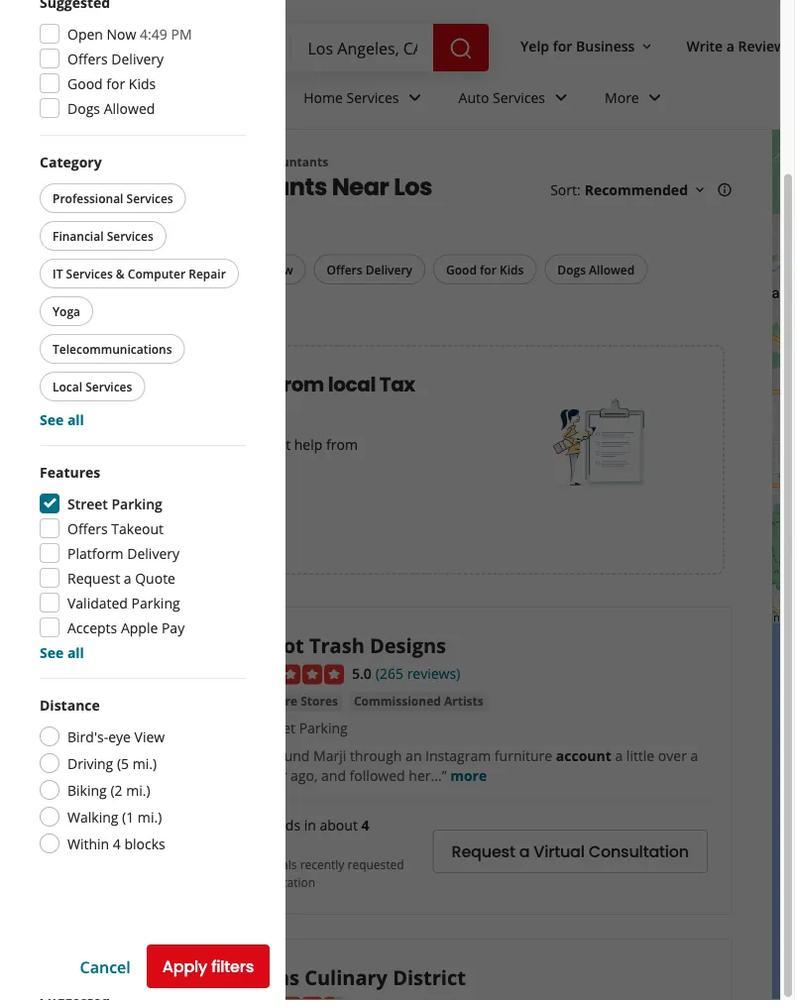 Task type: describe. For each thing, give the bounding box(es) containing it.
sort:
[[551, 180, 581, 199]]

furniture
[[495, 747, 553, 766]]

dogs allowed button
[[545, 254, 648, 285]]

get
[[270, 435, 291, 454]]

accepts apple pay
[[67, 618, 185, 637]]

16 filter v2 image
[[57, 263, 72, 279]]

business
[[576, 36, 635, 55]]

furniture stores link
[[237, 692, 342, 712]]

los
[[394, 170, 433, 203]]

ago,
[[291, 767, 318, 786]]

0 horizontal spatial 4
[[113, 835, 121, 853]]

4 hours
[[237, 816, 369, 855]]

professionals
[[73, 399, 206, 426]]

yoga
[[53, 303, 80, 319]]

recently
[[300, 857, 345, 873]]

street inside group
[[67, 494, 108, 513]]

delivery inside button
[[366, 261, 413, 278]]

map region
[[553, 113, 795, 1001]]

&
[[116, 265, 125, 282]]

16 info v2 image
[[717, 182, 733, 198]]

started
[[121, 517, 177, 539]]

virtual
[[534, 841, 585, 864]]

search image
[[449, 37, 473, 61]]

more link
[[589, 71, 683, 129]]

open for open now
[[232, 261, 264, 278]]

hours
[[237, 836, 277, 855]]

consultation
[[247, 874, 315, 890]]

bird's-eye view
[[67, 728, 165, 746]]

services for financial services button
[[107, 228, 154, 244]]

validated
[[67, 594, 128, 612]]

free
[[73, 371, 116, 399]]

review
[[739, 36, 786, 55]]

google image
[[778, 975, 795, 1001]]

free price estimates from local tax professionals tell us about your project and get help from sponsored businesses.
[[73, 371, 415, 473]]

within
[[67, 835, 109, 853]]

more link
[[451, 767, 487, 786]]

dogs inside button
[[558, 261, 586, 278]]

apply
[[162, 956, 207, 978]]

open now
[[232, 261, 293, 278]]

filters
[[211, 956, 254, 978]]

open now button
[[220, 254, 306, 285]]

4 inside 4 hours
[[362, 816, 369, 835]]

district
[[393, 964, 466, 991]]

a inside group
[[124, 569, 132, 588]]

yelp for business
[[521, 36, 635, 55]]

allowed inside button
[[589, 261, 635, 278]]

free price estimates from local tax professionals image
[[553, 394, 652, 493]]

accepts
[[67, 618, 117, 637]]

see all button for category
[[40, 410, 84, 429]]

mi.) for biking (2 mi.)
[[126, 781, 150, 800]]

request for request a virtual consultation
[[452, 841, 515, 864]]

about inside free price estimates from local tax professionals tell us about your project and get help from sponsored businesses.
[[118, 435, 156, 454]]

services for it services & computer repair button
[[66, 265, 113, 282]]

validated parking
[[67, 594, 180, 612]]

get
[[89, 517, 117, 539]]

offers for street parking
[[67, 519, 108, 538]]

biking (2 mi.)
[[67, 781, 150, 800]]

tell
[[73, 435, 96, 454]]

good inside 'button'
[[446, 261, 477, 278]]

its not trash designs link
[[237, 632, 446, 659]]

0 horizontal spatial offers delivery
[[67, 49, 164, 68]]

her..."
[[409, 767, 447, 786]]

financial services
[[53, 228, 154, 244]]

professional services button
[[40, 183, 186, 213]]

responds
[[237, 816, 301, 835]]

requested
[[348, 857, 404, 873]]

request a quote
[[67, 569, 176, 588]]

option group containing distance
[[40, 695, 246, 857]]

24 chevron down v2 image
[[643, 86, 667, 110]]

quote
[[135, 569, 176, 588]]

cancel button
[[80, 956, 131, 978]]

account
[[556, 747, 612, 766]]

kids inside 'button'
[[500, 261, 524, 278]]

services up california
[[173, 154, 222, 170]]

marji
[[313, 747, 346, 766]]

over
[[658, 747, 687, 766]]

reviews)
[[407, 664, 461, 683]]

24 chevron down v2 image for auto services
[[550, 86, 573, 110]]

1 vertical spatial parking
[[131, 594, 180, 612]]

commissioned artists
[[354, 693, 484, 710]]

pm
[[171, 24, 192, 43]]

its not trash designs
[[237, 632, 446, 659]]

accountants link
[[254, 154, 328, 170]]

its not trash designs image
[[64, 632, 213, 780]]

2 vertical spatial parking
[[299, 719, 348, 738]]

more
[[451, 767, 487, 786]]

group containing open now
[[40, 0, 246, 119]]

all for category
[[67, 410, 84, 429]]

computer
[[128, 265, 186, 282]]

offers takeout
[[67, 519, 164, 538]]

2 vertical spatial delivery
[[127, 544, 180, 563]]

request a virtual consultation button
[[433, 830, 708, 874]]

1 all
[[89, 261, 119, 278]]

1 horizontal spatial from
[[326, 435, 358, 454]]

all for features
[[67, 643, 84, 662]]

16 chevron down v2 image
[[639, 38, 655, 54]]

help
[[294, 435, 323, 454]]

see for category
[[40, 410, 64, 429]]

0 vertical spatial delivery
[[111, 49, 164, 68]]

request for request a quote
[[67, 569, 120, 588]]

takeout
[[111, 519, 164, 538]]

instagram
[[426, 747, 491, 766]]

and inside a little over a year ago, and followed her..."
[[321, 767, 346, 786]]

0 vertical spatial professional
[[97, 154, 170, 170]]

trash
[[309, 632, 365, 659]]

professional services inside button
[[53, 190, 173, 206]]

furniture stores button
[[237, 692, 342, 712]]

tax
[[380, 371, 415, 399]]

16 chevron right v2 image
[[73, 155, 89, 170]]

1 horizontal spatial about
[[320, 816, 358, 835]]

cancel
[[80, 956, 131, 978]]

services for local services button
[[85, 378, 132, 395]]

best
[[117, 170, 169, 203]]

through
[[350, 747, 402, 766]]

not
[[267, 632, 304, 659]]

24 chevron down v2 image for home services
[[403, 86, 427, 110]]

street parking inside group
[[67, 494, 163, 513]]

furniture
[[241, 693, 298, 710]]

commissioned
[[354, 693, 441, 710]]

"i found marji through an instagram furniture account
[[259, 747, 612, 766]]

1 vertical spatial street parking
[[257, 719, 348, 738]]

dogs allowed inside button
[[558, 261, 635, 278]]

0 vertical spatial kids
[[129, 74, 156, 93]]



Task type: vqa. For each thing, say whether or not it's contained in the screenshot.
dead
no



Task type: locate. For each thing, give the bounding box(es) containing it.
0 vertical spatial good for kids
[[67, 74, 156, 93]]

0 vertical spatial mi.)
[[133, 754, 157, 773]]

good right offers delivery button
[[446, 261, 477, 278]]

in
[[304, 816, 316, 835]]

1 vertical spatial all
[[67, 643, 84, 662]]

0 horizontal spatial from
[[277, 371, 324, 399]]

group containing category
[[36, 152, 246, 429]]

see all down accepts
[[40, 643, 84, 662]]

services for auto services link
[[493, 88, 546, 107]]

offers delivery button
[[314, 254, 426, 285]]

2 see all from the top
[[40, 643, 84, 662]]

1 24 chevron down v2 image from the left
[[403, 86, 427, 110]]

an
[[406, 747, 422, 766]]

0 horizontal spatial good
[[67, 74, 103, 93]]

apply filters button
[[147, 945, 270, 989]]

its
[[237, 632, 262, 659]]

it services & computer repair
[[53, 265, 226, 282]]

a left little
[[615, 747, 623, 766]]

None search field
[[151, 24, 493, 71]]

1 horizontal spatial request
[[452, 841, 515, 864]]

local services button
[[40, 372, 145, 402]]

good
[[67, 74, 103, 93], [446, 261, 477, 278]]

accountants inside top 10 best accountants near los angeles, california
[[173, 170, 327, 203]]

request down "platform"
[[67, 569, 120, 588]]

write a review
[[687, 36, 786, 55]]

get started button
[[73, 506, 193, 549]]

mi.)
[[133, 754, 157, 773], [126, 781, 150, 800], [138, 808, 162, 827]]

open right repair
[[232, 261, 264, 278]]

commissioned artists button
[[350, 692, 488, 712]]

0 horizontal spatial 24 chevron down v2 image
[[403, 86, 427, 110]]

1 vertical spatial offers delivery
[[327, 261, 413, 278]]

now for open now
[[267, 261, 293, 278]]

0 horizontal spatial allowed
[[104, 99, 155, 118]]

mi.) for walking (1 mi.)
[[138, 808, 162, 827]]

2 see all button from the top
[[40, 643, 84, 662]]

1 horizontal spatial 24 chevron down v2 image
[[550, 86, 573, 110]]

1 vertical spatial from
[[326, 435, 358, 454]]

professional inside button
[[53, 190, 123, 206]]

open inside group
[[67, 24, 103, 43]]

1 horizontal spatial dogs
[[558, 261, 586, 278]]

from left local
[[277, 371, 324, 399]]

0 horizontal spatial yelp
[[40, 154, 65, 170]]

dogs
[[67, 99, 100, 118], [558, 261, 586, 278]]

financial services button
[[40, 221, 166, 251]]

1 vertical spatial about
[[320, 816, 358, 835]]

0 horizontal spatial now
[[107, 24, 136, 43]]

open
[[67, 24, 103, 43], [232, 261, 264, 278]]

1 vertical spatial allowed
[[589, 261, 635, 278]]

good for kids
[[67, 74, 156, 93], [446, 261, 524, 278]]

offers for open now
[[67, 49, 108, 68]]

now for open now 4:49 pm
[[107, 24, 136, 43]]

dogs up 16 chevron right v2 icon
[[67, 99, 100, 118]]

dogs down sort: at the right
[[558, 261, 586, 278]]

all down accepts
[[67, 643, 84, 662]]

mi.) right (1
[[138, 808, 162, 827]]

parking up get started
[[112, 494, 163, 513]]

1 vertical spatial professional
[[53, 190, 123, 206]]

0 horizontal spatial about
[[118, 435, 156, 454]]

1 vertical spatial delivery
[[366, 261, 413, 278]]

0 vertical spatial good
[[67, 74, 103, 93]]

price
[[119, 371, 169, 399]]

offers down open now 4:49 pm
[[67, 49, 108, 68]]

(5
[[117, 754, 129, 773]]

1 horizontal spatial yelp
[[521, 36, 550, 55]]

0 horizontal spatial request
[[67, 569, 120, 588]]

1 horizontal spatial 4
[[362, 816, 369, 835]]

1 horizontal spatial kids
[[500, 261, 524, 278]]

0 vertical spatial group
[[40, 0, 246, 119]]

option group
[[40, 695, 246, 857]]

offers delivery
[[67, 49, 164, 68], [327, 261, 413, 278]]

1 horizontal spatial open
[[232, 261, 264, 278]]

see all button down accepts
[[40, 643, 84, 662]]

now right repair
[[267, 261, 293, 278]]

0 vertical spatial from
[[277, 371, 324, 399]]

2 24 chevron down v2 image from the left
[[550, 86, 573, 110]]

more
[[605, 88, 639, 107]]

services inside it services & computer repair button
[[66, 265, 113, 282]]

and inside free price estimates from local tax professionals tell us about your project and get help from sponsored businesses.
[[242, 435, 267, 454]]

see all button
[[40, 410, 84, 429], [40, 643, 84, 662]]

services down telecommunications button on the top left
[[85, 378, 132, 395]]

see all button down local
[[40, 410, 84, 429]]

culinary
[[305, 964, 388, 991]]

1 vertical spatial professional services
[[53, 190, 173, 206]]

kids left dogs allowed button at the top right of the page
[[500, 261, 524, 278]]

4 up requested
[[362, 816, 369, 835]]

a inside 8 locals recently requested a consultation
[[237, 874, 244, 890]]

1 vertical spatial yelp
[[40, 154, 65, 170]]

dogs allowed
[[67, 99, 155, 118], [558, 261, 635, 278]]

0 vertical spatial dogs allowed
[[67, 99, 155, 118]]

services
[[347, 88, 399, 107], [493, 88, 546, 107], [173, 154, 222, 170], [127, 190, 173, 206], [107, 228, 154, 244], [66, 265, 113, 282], [85, 378, 132, 395]]

walking
[[67, 808, 118, 827]]

your
[[160, 435, 189, 454]]

group containing features
[[40, 462, 246, 663]]

2 all from the top
[[67, 643, 84, 662]]

1 see from the top
[[40, 410, 64, 429]]

1 vertical spatial request
[[452, 841, 515, 864]]

1 vertical spatial and
[[321, 767, 346, 786]]

open for open now 4:49 pm
[[67, 24, 103, 43]]

2 vertical spatial for
[[480, 261, 497, 278]]

1 vertical spatial for
[[106, 74, 125, 93]]

yelp link
[[40, 154, 65, 170]]

offers inside button
[[327, 261, 363, 278]]

street parking up offers takeout
[[67, 494, 163, 513]]

0 vertical spatial street
[[67, 494, 108, 513]]

write a review link
[[679, 28, 794, 64]]

a inside button
[[519, 841, 530, 864]]

and
[[242, 435, 267, 454], [321, 767, 346, 786]]

local services
[[53, 378, 132, 395]]

see all down local
[[40, 410, 84, 429]]

4.4 star rating image
[[237, 997, 344, 1001]]

good for kids inside good for kids 'button'
[[446, 261, 524, 278]]

about right us
[[118, 435, 156, 454]]

offers delivery down near
[[327, 261, 413, 278]]

0 vertical spatial dogs
[[67, 99, 100, 118]]

24 chevron down v2 image inside home services 'link'
[[403, 86, 427, 110]]

0 horizontal spatial good for kids
[[67, 74, 156, 93]]

delivery down los
[[366, 261, 413, 278]]

offers up "platform"
[[67, 519, 108, 538]]

yelp left 16 chevron right v2 icon
[[40, 154, 65, 170]]

write
[[687, 36, 723, 55]]

about right in
[[320, 816, 358, 835]]

1 horizontal spatial street
[[257, 719, 296, 738]]

see up the distance
[[40, 643, 64, 662]]

services for home services 'link'
[[347, 88, 399, 107]]

1 vertical spatial open
[[232, 261, 264, 278]]

yelp for yelp for business
[[521, 36, 550, 55]]

0 vertical spatial see
[[40, 410, 64, 429]]

street parking down furniture stores button
[[257, 719, 348, 738]]

a up validated parking
[[124, 569, 132, 588]]

a down the hours
[[237, 874, 244, 890]]

for inside group
[[106, 74, 125, 93]]

within 4 blocks
[[67, 835, 165, 853]]

1 vertical spatial now
[[267, 261, 293, 278]]

services right auto
[[493, 88, 546, 107]]

(265
[[376, 664, 404, 683]]

consultation
[[589, 841, 689, 864]]

1 all from the top
[[67, 410, 84, 429]]

1 horizontal spatial allowed
[[589, 261, 635, 278]]

filters group
[[40, 254, 652, 285]]

bird's-
[[67, 728, 108, 746]]

1 horizontal spatial offers delivery
[[327, 261, 413, 278]]

1 vertical spatial good
[[446, 261, 477, 278]]

24 chevron down v2 image
[[403, 86, 427, 110], [550, 86, 573, 110]]

2 see from the top
[[40, 643, 64, 662]]

and down marji
[[321, 767, 346, 786]]

0 vertical spatial see all
[[40, 410, 84, 429]]

top 10 best accountants near los angeles, california
[[40, 170, 433, 235]]

offers right open now button
[[327, 261, 363, 278]]

1 horizontal spatial dogs allowed
[[558, 261, 635, 278]]

parking down "stores"
[[299, 719, 348, 738]]

see down local
[[40, 410, 64, 429]]

yelp for business button
[[513, 28, 663, 64]]

1 vertical spatial street
[[257, 719, 296, 738]]

dogs allowed down sort: at the right
[[558, 261, 635, 278]]

1 horizontal spatial and
[[321, 767, 346, 786]]

platform delivery
[[67, 544, 180, 563]]

accountants down home at top
[[254, 154, 328, 170]]

2 vertical spatial offers
[[67, 519, 108, 538]]

locals
[[266, 857, 297, 873]]

1 vertical spatial kids
[[500, 261, 524, 278]]

a right the write
[[727, 36, 735, 55]]

0 horizontal spatial street
[[67, 494, 108, 513]]

now left 4:49
[[107, 24, 136, 43]]

1 vertical spatial see all
[[40, 643, 84, 662]]

blocks
[[124, 835, 165, 853]]

services inside home services 'link'
[[347, 88, 399, 107]]

for inside button
[[553, 36, 573, 55]]

repair
[[189, 265, 226, 282]]

professional services up professional services button
[[97, 154, 222, 170]]

mi.) for driving (5 mi.)
[[133, 754, 157, 773]]

0 vertical spatial offers delivery
[[67, 49, 164, 68]]

0 vertical spatial for
[[553, 36, 573, 55]]

street up get
[[67, 494, 108, 513]]

professional down 16 chevron right v2 icon
[[53, 190, 123, 206]]

open inside button
[[232, 261, 264, 278]]

professional services
[[97, 154, 222, 170], [53, 190, 173, 206]]

followed
[[350, 767, 405, 786]]

see
[[40, 410, 64, 429], [40, 643, 64, 662]]

delivery up quote
[[127, 544, 180, 563]]

24 chevron down v2 image down yelp for business
[[550, 86, 573, 110]]

surfas
[[237, 964, 300, 991]]

1 see all button from the top
[[40, 410, 84, 429]]

allowed inside group
[[104, 99, 155, 118]]

services inside professional services button
[[127, 190, 173, 206]]

5 star rating image
[[237, 665, 344, 685]]

for inside 'button'
[[480, 261, 497, 278]]

1 vertical spatial offers
[[327, 261, 363, 278]]

category
[[40, 152, 102, 171]]

1 see all from the top
[[40, 410, 84, 429]]

0 horizontal spatial and
[[242, 435, 267, 454]]

10
[[89, 170, 112, 203]]

good down open now 4:49 pm
[[67, 74, 103, 93]]

0 vertical spatial and
[[242, 435, 267, 454]]

0 vertical spatial now
[[107, 24, 136, 43]]

services inside local services button
[[85, 378, 132, 395]]

offers delivery inside button
[[327, 261, 413, 278]]

a little over a year ago, and followed her..."
[[259, 747, 699, 786]]

1 vertical spatial see
[[40, 643, 64, 662]]

biking
[[67, 781, 107, 800]]

group
[[40, 0, 246, 119], [36, 152, 246, 429], [40, 462, 246, 663]]

1 vertical spatial good for kids
[[446, 261, 524, 278]]

services up all
[[107, 228, 154, 244]]

0 vertical spatial all
[[67, 410, 84, 429]]

professional services up financial services
[[53, 190, 173, 206]]

(1
[[122, 808, 134, 827]]

auto
[[459, 88, 489, 107]]

0 vertical spatial offers
[[67, 49, 108, 68]]

professional services link
[[97, 154, 222, 170]]

dogs allowed up 16 chevron right v2 icon
[[67, 99, 155, 118]]

delivery down open now 4:49 pm
[[111, 49, 164, 68]]

commissioned artists link
[[350, 692, 488, 712]]

0 horizontal spatial for
[[106, 74, 125, 93]]

yelp inside button
[[521, 36, 550, 55]]

little
[[627, 747, 655, 766]]

yoga button
[[40, 297, 93, 326]]

0 vertical spatial open
[[67, 24, 103, 43]]

a right "over"
[[691, 747, 699, 766]]

0 horizontal spatial open
[[67, 24, 103, 43]]

see for features
[[40, 643, 64, 662]]

furniture stores
[[241, 693, 338, 710]]

services down professional services link
[[127, 190, 173, 206]]

yelp for yelp link
[[40, 154, 65, 170]]

0 vertical spatial professional services
[[97, 154, 222, 170]]

parking
[[112, 494, 163, 513], [131, 594, 180, 612], [299, 719, 348, 738]]

local
[[53, 378, 82, 395]]

good for kids inside group
[[67, 74, 156, 93]]

kids down 4:49
[[129, 74, 156, 93]]

request left virtual
[[452, 841, 515, 864]]

pay
[[162, 618, 185, 637]]

get started
[[89, 517, 177, 539]]

apple
[[121, 618, 158, 637]]

1 horizontal spatial for
[[480, 261, 497, 278]]

parking down quote
[[131, 594, 180, 612]]

0 vertical spatial about
[[118, 435, 156, 454]]

4 down walking (1 mi.)
[[113, 835, 121, 853]]

all
[[104, 261, 119, 278]]

home services
[[304, 88, 399, 107]]

it
[[53, 265, 63, 282]]

1 horizontal spatial now
[[267, 261, 293, 278]]

mi.) right (2
[[126, 781, 150, 800]]

1 vertical spatial group
[[36, 152, 246, 429]]

0 vertical spatial street parking
[[67, 494, 163, 513]]

from right help at the left top of page
[[326, 435, 358, 454]]

services inside auto services link
[[493, 88, 546, 107]]

0 vertical spatial allowed
[[104, 99, 155, 118]]

0 horizontal spatial dogs
[[67, 99, 100, 118]]

24 chevron down v2 image inside auto services link
[[550, 86, 573, 110]]

5.0 link
[[352, 662, 372, 684]]

1
[[89, 262, 95, 276]]

professional up professional services button
[[97, 154, 170, 170]]

see all button for features
[[40, 643, 84, 662]]

0 horizontal spatial kids
[[129, 74, 156, 93]]

0 horizontal spatial street parking
[[67, 494, 163, 513]]

0 vertical spatial see all button
[[40, 410, 84, 429]]

1 vertical spatial dogs allowed
[[558, 261, 635, 278]]

1 vertical spatial mi.)
[[126, 781, 150, 800]]

request inside button
[[452, 841, 515, 864]]

0 vertical spatial request
[[67, 569, 120, 588]]

(2
[[110, 781, 123, 800]]

1 vertical spatial see all button
[[40, 643, 84, 662]]

street parking
[[67, 494, 163, 513], [257, 719, 348, 738]]

street down furniture
[[257, 719, 296, 738]]

dogs inside group
[[67, 99, 100, 118]]

and left get
[[242, 435, 267, 454]]

see all for features
[[40, 643, 84, 662]]

businesses.
[[146, 455, 221, 473]]

1 horizontal spatial street parking
[[257, 719, 348, 738]]

accountants up 'open now'
[[173, 170, 327, 203]]

surfas culinary district link
[[237, 964, 466, 991]]

all up tell
[[67, 410, 84, 429]]

local
[[328, 371, 376, 399]]

2 horizontal spatial for
[[553, 36, 573, 55]]

yelp up auto services link
[[521, 36, 550, 55]]

0 vertical spatial parking
[[112, 494, 163, 513]]

open left 4:49
[[67, 24, 103, 43]]

mi.) right '(5'
[[133, 754, 157, 773]]

now inside button
[[267, 261, 293, 278]]

distance
[[40, 696, 100, 715]]

us
[[99, 435, 115, 454]]

services left &
[[66, 265, 113, 282]]

2 vertical spatial mi.)
[[138, 808, 162, 827]]

home services link
[[288, 71, 443, 129]]

24 chevron down v2 image left auto
[[403, 86, 427, 110]]

driving (5 mi.)
[[67, 754, 157, 773]]

1 horizontal spatial good
[[446, 261, 477, 278]]

0 horizontal spatial dogs allowed
[[67, 99, 155, 118]]

1 horizontal spatial good for kids
[[446, 261, 524, 278]]

business categories element
[[151, 71, 795, 129]]

0 vertical spatial yelp
[[521, 36, 550, 55]]

angeles,
[[40, 202, 143, 235]]

2 vertical spatial group
[[40, 462, 246, 663]]

services inside financial services button
[[107, 228, 154, 244]]

request inside group
[[67, 569, 120, 588]]

telecommunications
[[53, 341, 172, 357]]

1 vertical spatial dogs
[[558, 261, 586, 278]]

apply filters
[[162, 956, 254, 978]]

year
[[259, 767, 287, 786]]

services right home at top
[[347, 88, 399, 107]]

services for professional services button
[[127, 190, 173, 206]]

see all for category
[[40, 410, 84, 429]]

a left virtual
[[519, 841, 530, 864]]

sponsored
[[73, 455, 142, 473]]

offers delivery down open now 4:49 pm
[[67, 49, 164, 68]]



